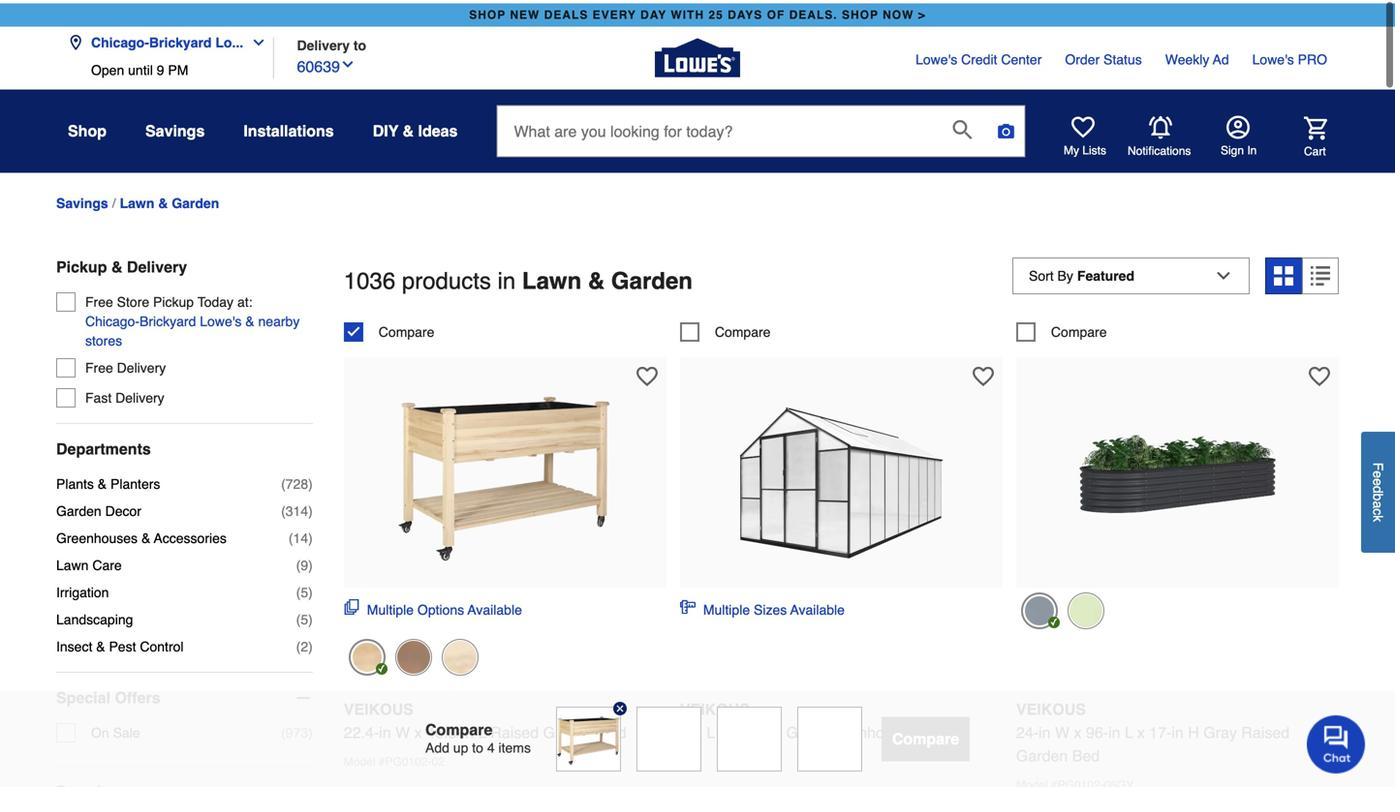 Task type: describe. For each thing, give the bounding box(es) containing it.
free store pickup today at:
[[85, 291, 252, 307]]

rustic image
[[395, 636, 432, 673]]

to inside the compare add up to 4 items
[[472, 741, 484, 756]]

offers
[[115, 686, 161, 704]]

( 728 )
[[281, 474, 313, 489]]

14
[[293, 528, 308, 543]]

& inside the savings / lawn & garden
[[158, 192, 168, 208]]

2
[[301, 636, 308, 652]]

gray inside veikous 6-ft l x 6.4-ft h gray greenhouse
[[787, 721, 820, 739]]

lowe's home improvement account image
[[1227, 112, 1250, 136]]

garden decor
[[56, 501, 141, 516]]

model
[[344, 752, 376, 766]]

multiple sizes available link
[[680, 596, 845, 617]]

728
[[286, 474, 308, 489]]

( for on sale
[[281, 723, 286, 738]]

free delivery
[[85, 357, 166, 373]]

compare inside the compare add up to 4 items
[[425, 722, 493, 739]]

lowe's pro link
[[1253, 47, 1328, 66]]

5013792779 element
[[1017, 319, 1107, 339]]

( 9 )
[[296, 555, 313, 570]]

) for insect & pest control
[[308, 636, 313, 652]]

credit
[[962, 48, 998, 64]]

fast
[[85, 387, 112, 403]]

chicago-brickyard lowe's & nearby stores button
[[85, 309, 313, 348]]

sign
[[1221, 141, 1245, 154]]

w for 96-
[[1055, 721, 1070, 739]]

2 ft from the left
[[758, 721, 767, 739]]

my lists link
[[1064, 112, 1107, 155]]

open
[[91, 59, 124, 75]]

24-
[[1017, 721, 1039, 739]]

veikous 24-in w x 96-in l x 17-in h gray raised garden bed
[[1017, 698, 1290, 762]]

compare for 5013731837 element
[[715, 321, 771, 337]]

ad
[[1213, 48, 1230, 64]]

bed inside veikous 24-in w x 96-in l x 17-in h gray raised garden bed
[[1073, 744, 1100, 762]]

special offers
[[56, 686, 161, 704]]

until
[[128, 59, 153, 75]]

pickup & delivery
[[56, 255, 187, 273]]

#
[[379, 752, 385, 766]]

) for garden decor
[[308, 501, 313, 516]]

insect
[[56, 636, 92, 652]]

gray image
[[1021, 590, 1058, 626]]

( for plants & planters
[[281, 474, 286, 489]]

savings for savings / lawn & garden
[[56, 192, 108, 208]]

now
[[883, 5, 914, 18]]

special offers button
[[56, 670, 313, 721]]

h inside veikous 24-in w x 96-in l x 17-in h gray raised garden bed
[[1188, 721, 1200, 739]]

4 x from the left
[[1138, 721, 1145, 739]]

b
[[1371, 494, 1386, 501]]

diy & ideas
[[373, 119, 458, 137]]

available for multiple sizes available
[[791, 599, 845, 615]]

in up # on the bottom
[[379, 721, 391, 739]]

lowe's for lowe's credit center
[[916, 48, 958, 64]]

order status link
[[1066, 47, 1142, 66]]

973
[[286, 723, 308, 738]]

of
[[767, 5, 785, 18]]

46.8-
[[427, 721, 462, 739]]

22.4-
[[344, 721, 379, 739]]

lowe's pro
[[1253, 48, 1328, 64]]

insect & pest control
[[56, 636, 184, 652]]

k
[[1371, 516, 1386, 523]]

shop
[[68, 119, 107, 137]]

l inside veikous 6-ft l x 6.4-ft h gray greenhouse
[[707, 721, 715, 739]]

landscaping
[[56, 609, 133, 625]]

( 14 )
[[289, 528, 313, 543]]

17-
[[1150, 721, 1172, 739]]

items
[[499, 741, 531, 756]]

installations button
[[244, 110, 334, 145]]

minus image
[[293, 686, 313, 705]]

savings for savings
[[145, 119, 205, 137]]

natural image
[[349, 636, 386, 673]]

open until 9 pm
[[91, 59, 188, 75]]

off white image
[[1068, 590, 1105, 626]]

lo...
[[216, 31, 243, 47]]

savings button
[[145, 110, 205, 145]]

x for 46.8-
[[415, 721, 422, 739]]

5013731837 element
[[680, 319, 771, 339]]

order
[[1066, 48, 1100, 64]]

5 for landscaping
[[301, 609, 308, 625]]

x for 96-
[[1074, 721, 1082, 739]]

lowe's credit center link
[[916, 47, 1042, 66]]

departments element
[[56, 437, 313, 456]]

l for 22.4-
[[478, 721, 487, 739]]

pg0102-
[[385, 752, 432, 766]]

on sale
[[91, 723, 140, 738]]

control
[[140, 636, 184, 652]]

5013064141 element
[[344, 319, 435, 339]]

nearby
[[258, 311, 300, 326]]

new
[[510, 5, 540, 18]]

on
[[91, 723, 109, 738]]

l for 24-
[[1125, 721, 1134, 739]]

veikous for 24-
[[1017, 698, 1086, 716]]

lowe's inside chicago-brickyard lowe's & nearby stores
[[200, 311, 242, 326]]

location image
[[68, 31, 83, 47]]

free for free delivery
[[85, 357, 113, 373]]

options
[[418, 599, 464, 615]]

0 horizontal spatial 9
[[157, 59, 164, 75]]

sale
[[113, 723, 140, 738]]

garden inside the savings / lawn & garden
[[172, 192, 219, 208]]

my lists
[[1064, 141, 1107, 154]]

stores
[[85, 330, 122, 346]]

lawn inside the savings / lawn & garden
[[120, 192, 154, 208]]

1 vertical spatial pickup
[[153, 291, 194, 307]]

days
[[728, 5, 763, 18]]

delivery up 60639 in the top of the page
[[297, 34, 350, 50]]

brickyard for lowe's
[[140, 311, 196, 326]]

2 heart outline image from the left
[[1309, 363, 1331, 384]]

garden inside veikous 24-in w x 96-in l x 17-in h gray raised garden bed
[[1017, 744, 1068, 762]]

) for irrigation
[[308, 582, 313, 598]]

model # pg0102-02
[[344, 752, 445, 766]]

plants & planters
[[56, 474, 160, 489]]

a
[[1371, 501, 1386, 509]]

4
[[487, 741, 495, 756]]

greenhouses
[[56, 528, 138, 543]]

) for lawn care
[[308, 555, 313, 570]]

sign in
[[1221, 141, 1257, 154]]

pro
[[1298, 48, 1328, 64]]

h inside veikous 6-ft l x 6.4-ft h gray greenhouse
[[771, 721, 782, 739]]

grid view image
[[1275, 263, 1294, 283]]

lowe's home improvement lists image
[[1072, 112, 1095, 136]]

( for lawn care
[[296, 555, 301, 570]]

list view image
[[1311, 263, 1331, 283]]

brickyard for lo...
[[149, 31, 212, 47]]

accessories
[[154, 528, 227, 543]]

5 for irrigation
[[301, 582, 308, 598]]

>
[[919, 5, 926, 18]]

1 ft from the left
[[694, 721, 703, 739]]

fast delivery
[[85, 387, 164, 403]]

deals.
[[790, 5, 838, 18]]

veikous for 22.4-
[[344, 698, 414, 716]]

compare for 5013064141 element
[[379, 321, 435, 337]]

garden inside veikous 22.4-in w x 46.8-in l raised garden bed
[[543, 721, 595, 739]]

in right 96-
[[1172, 721, 1184, 739]]

order status
[[1066, 48, 1142, 64]]

lawn care
[[56, 555, 122, 570]]



Task type: vqa. For each thing, say whether or not it's contained in the screenshot.
Available for Multiple Sizes Available
yes



Task type: locate. For each thing, give the bounding box(es) containing it.
search image
[[953, 117, 973, 136]]

w
[[396, 721, 410, 739], [1055, 721, 1070, 739]]

special
[[56, 686, 111, 704]]

0 vertical spatial 5
[[301, 582, 308, 598]]

veikous inside veikous 22.4-in w x 46.8-in l raised garden bed
[[344, 698, 414, 716]]

free for free store pickup today at:
[[85, 291, 113, 307]]

( 973 )
[[281, 723, 313, 738]]

1 ( 5 ) from the top
[[296, 582, 313, 598]]

1 vertical spatial free
[[85, 357, 113, 373]]

bed down remove this product image
[[599, 721, 627, 739]]

shop
[[469, 5, 506, 18], [842, 5, 879, 18]]

1 shop from the left
[[469, 5, 506, 18]]

( up 314
[[281, 474, 286, 489]]

0 horizontal spatial heart outline image
[[973, 363, 994, 384]]

0 horizontal spatial shop
[[469, 5, 506, 18]]

1 horizontal spatial lawn
[[120, 192, 154, 208]]

1 horizontal spatial lowe's
[[916, 48, 958, 64]]

5 up 2
[[301, 609, 308, 625]]

pest
[[109, 636, 136, 652]]

departments
[[56, 437, 151, 455]]

1 w from the left
[[396, 721, 410, 739]]

notifications
[[1128, 141, 1192, 154]]

available for multiple options available
[[468, 599, 522, 615]]

1 veikous from the left
[[344, 698, 414, 716]]

None search field
[[497, 102, 1026, 172]]

free down stores
[[85, 357, 113, 373]]

1 vertical spatial ( 5 )
[[296, 609, 313, 625]]

pm
[[168, 59, 188, 75]]

1036
[[344, 265, 396, 291]]

greenhouses & accessories
[[56, 528, 227, 543]]

in
[[1248, 141, 1257, 154]]

compare
[[379, 321, 435, 337], [715, 321, 771, 337], [1052, 321, 1107, 337], [425, 722, 493, 739], [892, 731, 960, 749]]

) up 2
[[308, 609, 313, 625]]

bed
[[599, 721, 627, 739], [1073, 744, 1100, 762]]

) for plants & planters
[[308, 474, 313, 489]]

w inside veikous 22.4-in w x 46.8-in l raised garden bed
[[396, 721, 410, 739]]

brickyard up pm
[[149, 31, 212, 47]]

& inside chicago-brickyard lowe's & nearby stores
[[245, 311, 255, 326]]

today
[[198, 291, 234, 307]]

l inside veikous 22.4-in w x 46.8-in l raised garden bed
[[478, 721, 487, 739]]

1 heart outline image from the left
[[973, 363, 994, 384]]

savings link
[[56, 192, 108, 208]]

0 vertical spatial bed
[[599, 721, 627, 739]]

at:
[[237, 291, 252, 307]]

1 l from the left
[[478, 721, 487, 739]]

in
[[498, 265, 516, 291], [379, 721, 391, 739], [462, 721, 474, 739], [1039, 721, 1051, 739], [1109, 721, 1121, 739], [1172, 721, 1184, 739]]

to left 4
[[472, 741, 484, 756]]

7 ) from the top
[[308, 636, 313, 652]]

multiple left sizes
[[704, 599, 750, 615]]

1 vertical spatial lawn
[[522, 265, 582, 291]]

compare inside 5013792779 element
[[1052, 321, 1107, 337]]

1 e from the top
[[1371, 471, 1386, 479]]

care
[[92, 555, 122, 570]]

0 horizontal spatial ft
[[694, 721, 703, 739]]

veikous 22.4-in w x 46.8-in l raised garden bed image
[[399, 364, 612, 577]]

0 horizontal spatial l
[[478, 721, 487, 739]]

w for 46.8-
[[396, 721, 410, 739]]

chicago-
[[91, 31, 149, 47], [85, 311, 140, 326]]

x inside veikous 22.4-in w x 46.8-in l raised garden bed
[[415, 721, 422, 739]]

garden
[[172, 192, 219, 208], [612, 265, 693, 291], [56, 501, 101, 516], [543, 721, 595, 739], [1017, 744, 1068, 762]]

0 horizontal spatial lawn
[[56, 555, 89, 570]]

delivery down the free delivery
[[115, 387, 164, 403]]

veikous for 6-
[[680, 698, 750, 716]]

2 vertical spatial lawn
[[56, 555, 89, 570]]

8 ) from the top
[[308, 723, 313, 738]]

x left 17-
[[1138, 721, 1145, 739]]

ideas
[[418, 119, 458, 137]]

cart button
[[1277, 113, 1328, 156]]

0 vertical spatial ( 5 )
[[296, 582, 313, 598]]

in left 96-
[[1039, 721, 1051, 739]]

( down 728
[[281, 501, 286, 516]]

decor
[[105, 501, 141, 516]]

1 multiple from the left
[[367, 599, 414, 615]]

w inside veikous 24-in w x 96-in l x 17-in h gray raised garden bed
[[1055, 721, 1070, 739]]

bed inside veikous 22.4-in w x 46.8-in l raised garden bed
[[599, 721, 627, 739]]

multiple for multiple sizes available
[[704, 599, 750, 615]]

installations
[[244, 119, 334, 137]]

e up d
[[1371, 471, 1386, 479]]

2 veikous from the left
[[680, 698, 750, 716]]

) down '( 14 )'
[[308, 555, 313, 570]]

1 gray from the left
[[787, 721, 820, 739]]

1 h from the left
[[771, 721, 782, 739]]

veikous 24-in w x 96-in l x 17-in h gray raised garden bed image
[[1071, 364, 1285, 577]]

1 vertical spatial 5
[[301, 609, 308, 625]]

lowe's home improvement logo image
[[655, 12, 740, 97]]

2 w from the left
[[1055, 721, 1070, 739]]

1 horizontal spatial bed
[[1073, 744, 1100, 762]]

3 veikous from the left
[[1017, 698, 1086, 716]]

veikous inside veikous 24-in w x 96-in l x 17-in h gray raised garden bed
[[1017, 698, 1086, 716]]

lowe's home improvement cart image
[[1305, 113, 1328, 136]]

brickyard inside chicago-brickyard lowe's & nearby stores
[[140, 311, 196, 326]]

( 5 ) down ( 9 )
[[296, 582, 313, 598]]

compare for 5013792779 element on the right of the page
[[1052, 321, 1107, 337]]

1 available from the left
[[468, 599, 522, 615]]

0 horizontal spatial gray
[[787, 721, 820, 739]]

2 horizontal spatial lawn
[[522, 265, 582, 291]]

delivery up free store pickup today at: on the left top of the page
[[127, 255, 187, 273]]

l inside veikous 24-in w x 96-in l x 17-in h gray raised garden bed
[[1125, 721, 1134, 739]]

in right products
[[498, 265, 516, 291]]

veikous 6-ft l x 6.4-ft h gray greenhouse image
[[735, 364, 948, 577]]

deals
[[544, 5, 589, 18]]

savings / lawn & garden
[[56, 192, 219, 208]]

chicago- for chicago-brickyard lowe's & nearby stores
[[85, 311, 140, 326]]

gray inside veikous 24-in w x 96-in l x 17-in h gray raised garden bed
[[1204, 721, 1238, 739]]

x left 96-
[[1074, 721, 1082, 739]]

0 horizontal spatial bed
[[599, 721, 627, 739]]

raised inside veikous 24-in w x 96-in l x 17-in h gray raised garden bed
[[1242, 721, 1290, 739]]

02
[[432, 752, 445, 766]]

0 horizontal spatial multiple
[[367, 599, 414, 615]]

1 horizontal spatial available
[[791, 599, 845, 615]]

( for greenhouses & accessories
[[289, 528, 293, 543]]

veikous 22.4-in w x 46.8-in l raised garden bed
[[344, 698, 627, 739]]

x left 46.8-
[[415, 721, 422, 739]]

diy
[[373, 119, 399, 137]]

products
[[402, 265, 491, 291]]

0 vertical spatial savings
[[145, 119, 205, 137]]

add
[[425, 741, 450, 756]]

( down '( 14 )'
[[296, 555, 301, 570]]

2 e from the top
[[1371, 479, 1386, 486]]

garden down '24-'
[[1017, 744, 1068, 762]]

chicago-brickyard lo... button
[[68, 20, 274, 59]]

f
[[1371, 463, 1386, 471]]

every
[[593, 5, 637, 18]]

camera image
[[997, 118, 1016, 138]]

2 l from the left
[[707, 721, 715, 739]]

savings left / at the top of page
[[56, 192, 108, 208]]

raised inside veikous 22.4-in w x 46.8-in l raised garden bed
[[491, 721, 539, 739]]

/
[[112, 192, 116, 208]]

remove this product image
[[614, 703, 627, 716]]

status
[[1104, 48, 1142, 64]]

lowe's left credit at the right of page
[[916, 48, 958, 64]]

in left 17-
[[1109, 721, 1121, 739]]

raised left chat invite button image
[[1242, 721, 1290, 739]]

lowe's for lowe's pro
[[1253, 48, 1295, 64]]

chicago-brickyard lowe's & nearby stores
[[85, 311, 300, 346]]

multiple for multiple options available
[[367, 599, 414, 615]]

1 ) from the top
[[308, 474, 313, 489]]

2 ) from the top
[[308, 501, 313, 516]]

1 horizontal spatial shop
[[842, 5, 879, 18]]

raised up items
[[491, 721, 539, 739]]

chicago- inside chicago-brickyard lowe's & nearby stores
[[85, 311, 140, 326]]

1 horizontal spatial heart outline image
[[1309, 363, 1331, 384]]

sizes
[[754, 599, 787, 615]]

gray right 17-
[[1204, 721, 1238, 739]]

2 5 from the top
[[301, 609, 308, 625]]

( for irrigation
[[296, 582, 301, 598]]

0 horizontal spatial savings
[[56, 192, 108, 208]]

1 vertical spatial brickyard
[[140, 311, 196, 326]]

gray
[[787, 721, 820, 739], [1204, 721, 1238, 739]]

chevron down image
[[340, 53, 356, 69]]

3 x from the left
[[1074, 721, 1082, 739]]

lowe's home improvement notification center image
[[1149, 113, 1173, 136]]

2 ( 5 ) from the top
[[296, 609, 313, 625]]

0 horizontal spatial to
[[354, 34, 366, 50]]

1 horizontal spatial l
[[707, 721, 715, 739]]

veikous inside veikous 6-ft l x 6.4-ft h gray greenhouse
[[680, 698, 750, 716]]

x left 6.4-
[[719, 721, 727, 739]]

5 ) from the top
[[308, 582, 313, 598]]

25
[[709, 5, 724, 18]]

available
[[468, 599, 522, 615], [791, 599, 845, 615]]

heart outline image
[[637, 363, 658, 384]]

x for 6.4-
[[719, 721, 727, 739]]

compare inside button
[[892, 731, 960, 749]]

gray image
[[442, 636, 479, 673]]

( 5 ) up 2
[[296, 609, 313, 625]]

(
[[281, 474, 286, 489], [281, 501, 286, 516], [289, 528, 293, 543], [296, 555, 301, 570], [296, 582, 301, 598], [296, 609, 301, 625], [296, 636, 301, 652], [281, 723, 286, 738]]

2 raised from the left
[[1242, 721, 1290, 739]]

bed down 96-
[[1073, 744, 1100, 762]]

in up up
[[462, 721, 474, 739]]

weekly ad link
[[1166, 47, 1230, 66]]

veikous up '22.4-'
[[344, 698, 414, 716]]

day
[[641, 5, 667, 18]]

( up minus 'image'
[[296, 636, 301, 652]]

c
[[1371, 509, 1386, 516]]

0 vertical spatial chicago-
[[91, 31, 149, 47]]

0 horizontal spatial w
[[396, 721, 410, 739]]

store
[[117, 291, 149, 307]]

lawn
[[120, 192, 154, 208], [522, 265, 582, 291], [56, 555, 89, 570]]

0 horizontal spatial lowe's
[[200, 311, 242, 326]]

compare for "compare" button
[[892, 731, 960, 749]]

lowe's left pro
[[1253, 48, 1295, 64]]

( down ( 9 )
[[296, 582, 301, 598]]

ft left 6.4-
[[694, 721, 703, 739]]

) for on sale
[[308, 723, 313, 738]]

) up '( 14 )'
[[308, 501, 313, 516]]

garden down plants
[[56, 501, 101, 516]]

0 horizontal spatial pickup
[[56, 255, 107, 273]]

garden up 5013731837 element
[[612, 265, 693, 291]]

compare button
[[882, 718, 970, 762]]

gray right 6.4-
[[787, 721, 820, 739]]

garden right the compare add up to 4 items
[[543, 721, 595, 739]]

3 l from the left
[[1125, 721, 1134, 739]]

up
[[453, 741, 468, 756]]

diy & ideas button
[[373, 110, 458, 145]]

9
[[157, 59, 164, 75], [301, 555, 308, 570]]

) up 314
[[308, 474, 313, 489]]

1 vertical spatial bed
[[1073, 744, 1100, 762]]

savings
[[145, 119, 205, 137], [56, 192, 108, 208]]

savings inside the savings / lawn & garden
[[56, 192, 108, 208]]

2 x from the left
[[719, 721, 727, 739]]

chicago-brickyard lo...
[[91, 31, 243, 47]]

f e e d b a c k
[[1371, 463, 1386, 523]]

x inside veikous 6-ft l x 6.4-ft h gray greenhouse
[[719, 721, 727, 739]]

chat invite button image
[[1307, 715, 1367, 774]]

( down 314
[[289, 528, 293, 543]]

2 free from the top
[[85, 357, 113, 373]]

) for greenhouses & accessories
[[308, 528, 313, 543]]

0 vertical spatial to
[[354, 34, 366, 50]]

to
[[354, 34, 366, 50], [472, 741, 484, 756]]

heart outline image
[[973, 363, 994, 384], [1309, 363, 1331, 384]]

lowe's down today
[[200, 311, 242, 326]]

Search Query text field
[[498, 103, 938, 153]]

1 free from the top
[[85, 291, 113, 307]]

1 horizontal spatial gray
[[1204, 721, 1238, 739]]

) up minus 'image'
[[308, 636, 313, 652]]

( 2 )
[[296, 636, 313, 652]]

( 5 ) for irrigation
[[296, 582, 313, 598]]

0 horizontal spatial h
[[771, 721, 782, 739]]

multiple left options
[[367, 599, 414, 615]]

2 h from the left
[[1188, 721, 1200, 739]]

1 horizontal spatial pickup
[[153, 291, 194, 307]]

1 horizontal spatial h
[[1188, 721, 1200, 739]]

e up the b at bottom
[[1371, 479, 1386, 486]]

1 horizontal spatial ft
[[758, 721, 767, 739]]

1 horizontal spatial w
[[1055, 721, 1070, 739]]

1 vertical spatial chicago-
[[85, 311, 140, 326]]

1 vertical spatial 9
[[301, 555, 308, 570]]

2 shop from the left
[[842, 5, 879, 18]]

chicago- up stores
[[85, 311, 140, 326]]

compare inside 5013064141 element
[[379, 321, 435, 337]]

0 vertical spatial pickup
[[56, 255, 107, 273]]

multiple options available
[[367, 599, 522, 615]]

0 horizontal spatial veikous
[[344, 698, 414, 716]]

veikous up '24-'
[[1017, 698, 1086, 716]]

1 raised from the left
[[491, 721, 539, 739]]

chevron down image
[[243, 31, 267, 47]]

) down ( 9 )
[[308, 582, 313, 598]]

shop left now
[[842, 5, 879, 18]]

brickyard down free store pickup today at: on the left top of the page
[[140, 311, 196, 326]]

9 left pm
[[157, 59, 164, 75]]

garden down savings button
[[172, 192, 219, 208]]

compare add up to 4 items
[[425, 722, 531, 756]]

greenhouse
[[824, 721, 910, 739]]

0 horizontal spatial raised
[[491, 721, 539, 739]]

ft
[[694, 721, 703, 739], [758, 721, 767, 739]]

available right options
[[468, 599, 522, 615]]

free left store
[[85, 291, 113, 307]]

plants
[[56, 474, 94, 489]]

h right 6.4-
[[771, 721, 782, 739]]

pickup down savings link
[[56, 255, 107, 273]]

chicago- for chicago-brickyard lo...
[[91, 31, 149, 47]]

1 horizontal spatial raised
[[1242, 721, 1290, 739]]

6 ) from the top
[[308, 609, 313, 625]]

w left 96-
[[1055, 721, 1070, 739]]

( 5 ) for landscaping
[[296, 609, 313, 625]]

veikous 6-ft l x 6.4-ft h gray greenhouse
[[680, 698, 910, 739]]

0 vertical spatial lawn
[[120, 192, 154, 208]]

chicago- up the open
[[91, 31, 149, 47]]

1 horizontal spatial savings
[[145, 119, 205, 137]]

1 horizontal spatial multiple
[[704, 599, 750, 615]]

1 x from the left
[[415, 721, 422, 739]]

( up 2
[[296, 609, 301, 625]]

4 ) from the top
[[308, 555, 313, 570]]

ft right 6-
[[758, 721, 767, 739]]

5 down ( 9 )
[[301, 582, 308, 598]]

2 horizontal spatial l
[[1125, 721, 1134, 739]]

h right 17-
[[1188, 721, 1200, 739]]

2 horizontal spatial lowe's
[[1253, 48, 1295, 64]]

60639
[[297, 54, 340, 72]]

savings down pm
[[145, 119, 205, 137]]

2 multiple from the left
[[704, 599, 750, 615]]

available right sizes
[[791, 599, 845, 615]]

9 down '( 14 )'
[[301, 555, 308, 570]]

shop button
[[68, 110, 107, 145]]

veikous up 6-
[[680, 698, 750, 716]]

)
[[308, 474, 313, 489], [308, 501, 313, 516], [308, 528, 313, 543], [308, 555, 313, 570], [308, 582, 313, 598], [308, 609, 313, 625], [308, 636, 313, 652], [308, 723, 313, 738]]

compare inside 5013731837 element
[[715, 321, 771, 337]]

0 horizontal spatial available
[[468, 599, 522, 615]]

) up ( 9 )
[[308, 528, 313, 543]]

l
[[478, 721, 487, 739], [707, 721, 715, 739], [1125, 721, 1134, 739]]

) down minus 'image'
[[308, 723, 313, 738]]

1 horizontal spatial 9
[[301, 555, 308, 570]]

3 ) from the top
[[308, 528, 313, 543]]

1 horizontal spatial to
[[472, 741, 484, 756]]

to up chevron down image
[[354, 34, 366, 50]]

0 vertical spatial brickyard
[[149, 31, 212, 47]]

( 5 )
[[296, 582, 313, 598], [296, 609, 313, 625]]

chicago- inside chicago-brickyard lo... button
[[91, 31, 149, 47]]

0 vertical spatial free
[[85, 291, 113, 307]]

1 5 from the top
[[301, 582, 308, 598]]

0 vertical spatial 9
[[157, 59, 164, 75]]

shop left new
[[469, 5, 506, 18]]

2 gray from the left
[[1204, 721, 1238, 739]]

) for landscaping
[[308, 609, 313, 625]]

1 vertical spatial savings
[[56, 192, 108, 208]]

lawn & garden link
[[120, 192, 219, 208]]

1 vertical spatial to
[[472, 741, 484, 756]]

2 horizontal spatial veikous
[[1017, 698, 1086, 716]]

irrigation
[[56, 582, 109, 598]]

pickup up chicago-brickyard lowe's & nearby stores
[[153, 291, 194, 307]]

raised
[[491, 721, 539, 739], [1242, 721, 1290, 739]]

multiple sizes available
[[704, 599, 845, 615]]

( for insect & pest control
[[296, 636, 301, 652]]

1 horizontal spatial veikous
[[680, 698, 750, 716]]

( for garden decor
[[281, 501, 286, 516]]

( left '22.4-'
[[281, 723, 286, 738]]

w up "pg0102-"
[[396, 721, 410, 739]]

( for landscaping
[[296, 609, 301, 625]]

2 available from the left
[[791, 599, 845, 615]]

delivery up fast delivery
[[117, 357, 166, 373]]



